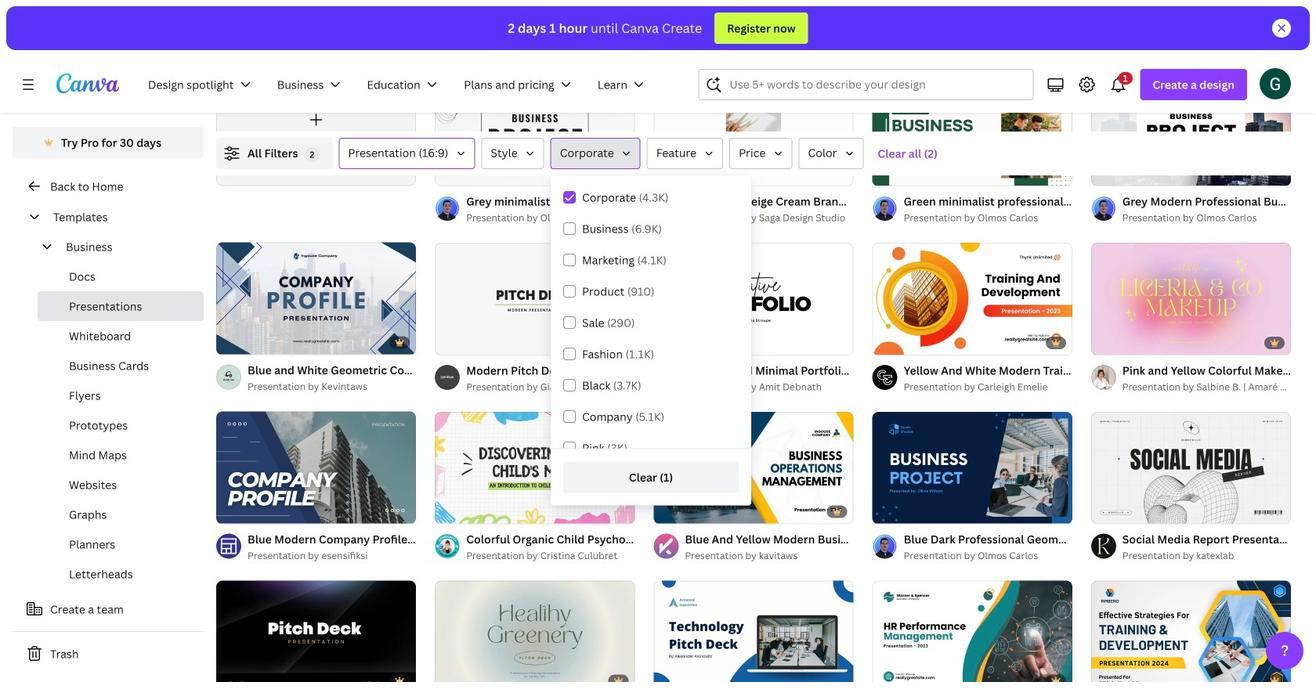 Task type: locate. For each thing, give the bounding box(es) containing it.
yellow and white modern training and development presentation image
[[873, 243, 1073, 355]]

blue and yellow modern business operations management presentation image
[[654, 412, 854, 524]]

2 filter options selected element
[[304, 147, 320, 163]]

top level navigation element
[[138, 69, 661, 100]]

modern pitch deck presentation template image
[[435, 243, 635, 355]]

dark modern corporate app development startup pitch deck presentation image
[[216, 581, 416, 683]]

create a blank presentation element
[[216, 74, 416, 186]]

grey minimalist business project presentation image
[[435, 73, 635, 186]]

creative and minimal portfolio presentation image
[[654, 243, 854, 355]]

white and teal modern professional hr performance management presentation image
[[873, 581, 1073, 683]]

blue dark professional geometric business project presentation image
[[873, 412, 1073, 524]]

grey modern professional business project presentation image
[[1092, 73, 1292, 186]]

None search field
[[699, 69, 1034, 100]]



Task type: vqa. For each thing, say whether or not it's contained in the screenshot.
'Studies'
no



Task type: describe. For each thing, give the bounding box(es) containing it.
white and blue professional modern technology pitch deck presentation image
[[654, 581, 854, 683]]

minimalist beige cream brand proposal presentation image
[[654, 73, 854, 186]]

neutral and green contemporary pitch deck image
[[435, 581, 635, 683]]

colorful organic child psychology presentation image
[[435, 412, 635, 524]]

social media report presentation image
[[1092, 412, 1292, 524]]

pink and yellow colorful makeup company business presentation image
[[1092, 243, 1292, 355]]

blue and white geometric company profile presentation image
[[216, 242, 416, 355]]

green minimalist professional business proposal presentation image
[[873, 73, 1073, 186]]

Search search field
[[730, 70, 1024, 100]]

greg robinson image
[[1260, 68, 1292, 99]]

blue modern company profile presentation image
[[216, 412, 416, 524]]

blue and yellow modern training and development presentation image
[[1092, 581, 1292, 683]]



